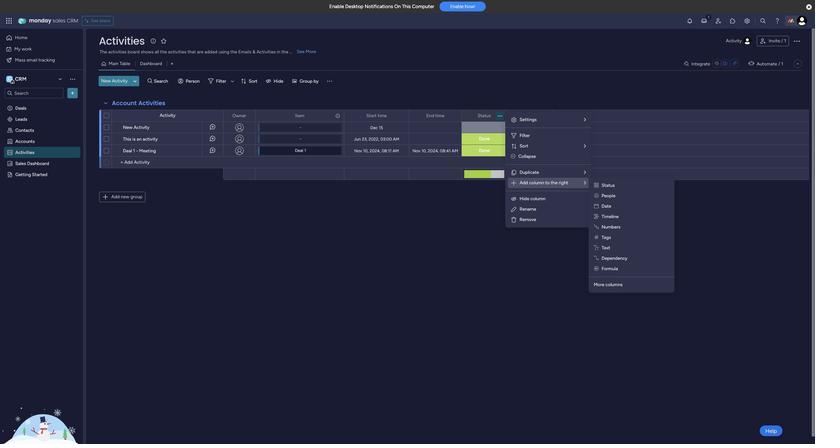 Task type: vqa. For each thing, say whether or not it's contained in the screenshot.
The Add Column To The Right
yes



Task type: locate. For each thing, give the bounding box(es) containing it.
timeline
[[602, 214, 619, 219]]

1 horizontal spatial 2024,
[[428, 148, 439, 153]]

add right add column to the right image
[[520, 180, 528, 186]]

0 horizontal spatial new
[[101, 78, 111, 84]]

1 vertical spatial list arrow image
[[584, 170, 586, 175]]

v2 dependency image
[[595, 256, 599, 261]]

0 horizontal spatial time
[[378, 113, 387, 118]]

column up 'rename'
[[531, 196, 546, 202]]

activities up main table button
[[108, 49, 127, 55]]

/
[[782, 38, 784, 44], [779, 61, 781, 67]]

2 horizontal spatial options image
[[498, 110, 503, 121]]

this
[[402, 4, 411, 9], [123, 136, 131, 142]]

activities down v2 search 'image'
[[138, 99, 165, 107]]

duplicate image
[[511, 169, 517, 176]]

see for see more
[[297, 49, 305, 54]]

workspace selection element
[[6, 75, 27, 84]]

1
[[785, 38, 787, 44], [782, 61, 784, 67], [133, 148, 135, 154], [304, 148, 306, 153]]

new activity down main table button
[[101, 78, 128, 84]]

1 horizontal spatial hide
[[520, 196, 530, 202]]

0 horizontal spatial 10,
[[363, 148, 369, 153]]

0 horizontal spatial add
[[111, 194, 120, 200]]

column for hide
[[531, 196, 546, 202]]

formula
[[602, 266, 618, 272]]

status
[[478, 113, 491, 118], [602, 183, 615, 188]]

0 horizontal spatial sort
[[249, 78, 258, 84]]

2 deal from the left
[[295, 148, 303, 153]]

1 horizontal spatial 10,
[[422, 148, 427, 153]]

more left columns
[[594, 282, 605, 288]]

/ right invite
[[782, 38, 784, 44]]

list arrow image
[[584, 118, 586, 122], [584, 170, 586, 175]]

1 list arrow image from the top
[[584, 144, 586, 148]]

1 horizontal spatial more
[[594, 282, 605, 288]]

activities up add view image
[[168, 49, 187, 55]]

0 horizontal spatial activities
[[108, 49, 127, 55]]

list arrow image for add column to the right
[[584, 170, 586, 175]]

0 vertical spatial done
[[479, 136, 490, 142]]

time right end
[[436, 113, 445, 118]]

0 horizontal spatial hide
[[274, 78, 284, 84]]

using
[[219, 49, 230, 55]]

2 time from the left
[[436, 113, 445, 118]]

0 vertical spatial status
[[478, 113, 491, 118]]

group by button
[[289, 76, 323, 86]]

0 vertical spatial new
[[101, 78, 111, 84]]

1 horizontal spatial /
[[782, 38, 784, 44]]

0 vertical spatial sort
[[249, 78, 258, 84]]

options image right invite / 1
[[793, 37, 801, 45]]

options image right type
[[554, 111, 567, 121]]

-
[[300, 125, 302, 130], [300, 136, 302, 141], [136, 148, 138, 154]]

am right 08:41
[[452, 148, 458, 153]]

see
[[91, 18, 99, 23], [297, 49, 305, 54]]

1 activities from the left
[[108, 49, 127, 55]]

v2 status outline image
[[595, 183, 599, 188]]

activities
[[99, 34, 145, 48], [257, 49, 276, 55], [138, 99, 165, 107], [15, 149, 34, 155]]

this is an activity
[[123, 136, 158, 142]]

Status field
[[476, 112, 493, 119]]

2 horizontal spatial options image
[[793, 37, 801, 45]]

dapulse text column image
[[594, 245, 599, 251]]

c
[[8, 76, 11, 82]]

filter left arrow down icon
[[216, 78, 226, 84]]

1 horizontal spatial dashboard
[[140, 61, 162, 66]]

1 vertical spatial crm
[[15, 76, 27, 82]]

nov 10, 2024, 08:41 am
[[413, 148, 458, 153]]

sort inside menu
[[520, 143, 529, 149]]

sort down phone
[[520, 143, 529, 149]]

activity down apps icon
[[726, 38, 742, 44]]

hide
[[274, 78, 284, 84], [520, 196, 530, 202]]

2024, for 08:41
[[428, 148, 439, 153]]

23,
[[362, 137, 368, 141]]

phone call
[[520, 136, 541, 142]]

0 horizontal spatial crm
[[15, 76, 27, 82]]

0 vertical spatial column
[[529, 180, 545, 186]]

1 horizontal spatial add
[[520, 180, 528, 186]]

menu image
[[327, 78, 333, 84]]

/ inside button
[[782, 38, 784, 44]]

hide inside popup button
[[274, 78, 284, 84]]

- up deal 1
[[300, 136, 302, 141]]

new
[[101, 78, 111, 84], [123, 125, 133, 130]]

leads
[[15, 116, 27, 122]]

1 horizontal spatial options image
[[554, 111, 567, 121]]

small timeline column outline image
[[595, 214, 599, 219]]

activities
[[108, 49, 127, 55], [168, 49, 187, 55]]

dashboard down the shows
[[140, 61, 162, 66]]

0 vertical spatial new activity
[[101, 78, 128, 84]]

by
[[314, 78, 319, 84]]

1 vertical spatial /
[[779, 61, 781, 67]]

dependency
[[602, 256, 628, 261]]

0 vertical spatial crm
[[67, 17, 78, 24]]

nov
[[354, 148, 362, 153], [413, 148, 421, 153]]

nov left 08:41
[[413, 148, 421, 153]]

2 list arrow image from the top
[[584, 170, 586, 175]]

meeting up collapse
[[522, 148, 539, 153]]

1 time from the left
[[378, 113, 387, 118]]

crm right sales
[[67, 17, 78, 24]]

right
[[559, 180, 569, 186]]

column for add
[[529, 180, 545, 186]]

remove image
[[511, 217, 517, 223]]

0 horizontal spatial dashboard
[[27, 161, 49, 166]]

getting
[[15, 172, 31, 177]]

hide column image
[[511, 196, 517, 202]]

type
[[534, 113, 544, 118]]

activity type
[[517, 113, 544, 118]]

1 vertical spatial more
[[594, 282, 605, 288]]

1 2024, from the left
[[370, 148, 381, 153]]

0 vertical spatial list arrow image
[[584, 144, 586, 148]]

settings image
[[511, 117, 517, 123]]

crm
[[67, 17, 78, 24], [15, 76, 27, 82]]

add inside button
[[111, 194, 120, 200]]

0 vertical spatial more
[[306, 49, 316, 54]]

am right 03:00
[[393, 137, 400, 141]]

activity left angle down "icon"
[[112, 78, 128, 84]]

see left the plans
[[91, 18, 99, 23]]

meeting down "activity"
[[139, 148, 156, 154]]

time
[[378, 113, 387, 118], [436, 113, 445, 118]]

1 vertical spatial status
[[602, 183, 615, 188]]

the
[[100, 49, 107, 55]]

1 horizontal spatial deal
[[295, 148, 303, 153]]

1 horizontal spatial enable
[[451, 4, 464, 9]]

0 horizontal spatial filter
[[216, 78, 226, 84]]

options image
[[793, 37, 801, 45], [69, 90, 76, 96], [554, 111, 567, 121]]

options image
[[246, 110, 251, 121], [335, 110, 340, 121], [498, 110, 503, 121]]

1 horizontal spatial sort
[[520, 143, 529, 149]]

automate
[[757, 61, 778, 67]]

2024,
[[370, 148, 381, 153], [428, 148, 439, 153]]

1 vertical spatial new activity
[[123, 125, 150, 130]]

rename image
[[511, 206, 517, 213]]

1 nov from the left
[[354, 148, 362, 153]]

- down an
[[136, 148, 138, 154]]

deal
[[123, 148, 132, 154], [295, 148, 303, 153]]

angle down image
[[134, 79, 137, 84]]

add
[[520, 180, 528, 186], [111, 194, 120, 200]]

time for end time
[[436, 113, 445, 118]]

activities down accounts
[[15, 149, 34, 155]]

meeting
[[522, 148, 539, 153], [139, 148, 156, 154]]

work
[[22, 46, 32, 52]]

list arrow image
[[584, 144, 586, 148], [584, 181, 586, 185]]

enable inside enable now! button
[[451, 4, 464, 9]]

small tags column image
[[595, 235, 599, 240]]

1 horizontal spatial crm
[[67, 17, 78, 24]]

add left new
[[111, 194, 120, 200]]

1 vertical spatial dashboard
[[27, 161, 49, 166]]

activity inside button
[[112, 78, 128, 84]]

done
[[479, 136, 490, 142], [479, 148, 490, 153]]

0 horizontal spatial nov
[[354, 148, 362, 153]]

1 horizontal spatial status
[[602, 183, 615, 188]]

the
[[160, 49, 167, 55], [231, 49, 237, 55], [282, 49, 288, 55], [551, 180, 558, 186]]

1 horizontal spatial time
[[436, 113, 445, 118]]

the right in
[[282, 49, 288, 55]]

status up people
[[602, 183, 615, 188]]

options image for owner
[[246, 110, 251, 121]]

nov for nov 10, 2024, 08:41 am
[[413, 148, 421, 153]]

sort inside popup button
[[249, 78, 258, 84]]

dashboard inside button
[[140, 61, 162, 66]]

2 options image from the left
[[335, 110, 340, 121]]

v2 search image
[[148, 77, 152, 85]]

group
[[300, 78, 313, 84]]

0 horizontal spatial status
[[478, 113, 491, 118]]

enable left desktop
[[330, 4, 344, 9]]

more
[[306, 49, 316, 54], [594, 282, 605, 288]]

1 inside button
[[785, 38, 787, 44]]

the inside menu
[[551, 180, 558, 186]]

mass email tracking
[[15, 57, 55, 63]]

sort image
[[511, 143, 517, 149]]

desktop
[[345, 4, 364, 9]]

1 vertical spatial column
[[531, 196, 546, 202]]

hide right hide column icon
[[520, 196, 530, 202]]

enable left now!
[[451, 4, 464, 9]]

2 10, from the left
[[422, 148, 427, 153]]

enable
[[330, 4, 344, 9], [451, 4, 464, 9]]

activity left type
[[517, 113, 533, 118]]

2024, left 08:11
[[370, 148, 381, 153]]

this right on
[[402, 4, 411, 9]]

done left sort image
[[479, 148, 490, 153]]

0 horizontal spatial deal
[[123, 148, 132, 154]]

1 image
[[706, 13, 712, 21]]

see plans
[[91, 18, 111, 23]]

sales
[[15, 161, 26, 166]]

plans
[[100, 18, 111, 23]]

1 horizontal spatial options image
[[335, 110, 340, 121]]

1 vertical spatial add
[[111, 194, 120, 200]]

Search in workspace field
[[14, 89, 54, 97]]

status inside field
[[478, 113, 491, 118]]

activities up board
[[99, 34, 145, 48]]

0 vertical spatial dashboard
[[140, 61, 162, 66]]

add column to the right image
[[511, 180, 517, 186]]

1 vertical spatial filter
[[520, 133, 530, 138]]

added
[[205, 49, 217, 55]]

1 vertical spatial see
[[297, 49, 305, 54]]

Account Activities field
[[110, 99, 167, 107]]

activity
[[143, 136, 158, 142]]

apps image
[[730, 18, 737, 24]]

1 horizontal spatial filter
[[520, 133, 530, 138]]

menu
[[506, 112, 592, 228]]

public board image
[[7, 171, 13, 177]]

enable now!
[[451, 4, 475, 9]]

2024, left 08:41
[[428, 148, 439, 153]]

2 2024, from the left
[[428, 148, 439, 153]]

see right in
[[297, 49, 305, 54]]

1 horizontal spatial see
[[297, 49, 305, 54]]

add to favorites image
[[160, 38, 167, 44]]

0 horizontal spatial see
[[91, 18, 99, 23]]

1 horizontal spatial activities
[[168, 49, 187, 55]]

0 horizontal spatial enable
[[330, 4, 344, 9]]

activity up this is an activity
[[134, 125, 150, 130]]

inbox image
[[701, 18, 708, 24]]

christina overa image
[[797, 16, 808, 26]]

1 vertical spatial sort
[[520, 143, 529, 149]]

0 horizontal spatial 2024,
[[370, 148, 381, 153]]

1 list arrow image from the top
[[584, 118, 586, 122]]

workspace image
[[6, 76, 13, 83]]

integrate
[[692, 61, 711, 67]]

new down main
[[101, 78, 111, 84]]

dashboard
[[140, 61, 162, 66], [27, 161, 49, 166]]

1 vertical spatial done
[[479, 148, 490, 153]]

0 vertical spatial add
[[520, 180, 528, 186]]

0 horizontal spatial options image
[[246, 110, 251, 121]]

0 vertical spatial this
[[402, 4, 411, 9]]

invite members image
[[716, 18, 722, 24]]

1 vertical spatial new
[[123, 125, 133, 130]]

in
[[277, 49, 281, 55]]

1 options image from the left
[[246, 110, 251, 121]]

more columns
[[594, 282, 623, 288]]

- down item field
[[300, 125, 302, 130]]

10, left 08:41
[[422, 148, 427, 153]]

lottie animation element
[[0, 378, 83, 444]]

automate / 1
[[757, 61, 784, 67]]

0 vertical spatial filter
[[216, 78, 226, 84]]

time right start
[[378, 113, 387, 118]]

10,
[[363, 148, 369, 153], [422, 148, 427, 153]]

hide column
[[520, 196, 546, 202]]

2 list arrow image from the top
[[584, 181, 586, 185]]

public dashboard image
[[7, 160, 13, 166]]

list box
[[0, 101, 83, 268]]

1 vertical spatial this
[[123, 136, 131, 142]]

dashboard up the started
[[27, 161, 49, 166]]

crm right workspace image
[[15, 76, 27, 82]]

owner
[[233, 113, 246, 118]]

v2 collapse column outline image
[[511, 154, 516, 159]]

0 horizontal spatial options image
[[69, 90, 76, 96]]

this left the is
[[123, 136, 131, 142]]

see inside button
[[91, 18, 99, 23]]

1 10, from the left
[[363, 148, 369, 153]]

0 vertical spatial see
[[91, 18, 99, 23]]

new activity button
[[99, 76, 130, 86]]

3 options image from the left
[[498, 110, 503, 121]]

0 vertical spatial list arrow image
[[584, 118, 586, 122]]

my work button
[[4, 44, 70, 54]]

more right page.
[[306, 49, 316, 54]]

2 nov from the left
[[413, 148, 421, 153]]

v2 function small outline image
[[595, 266, 599, 272]]

0 vertical spatial hide
[[274, 78, 284, 84]]

10, down 23,
[[363, 148, 369, 153]]

status left settings image
[[478, 113, 491, 118]]

hide for hide
[[274, 78, 284, 84]]

an
[[137, 136, 142, 142]]

time inside start time field
[[378, 113, 387, 118]]

hide left the group by popup button
[[274, 78, 284, 84]]

main
[[109, 61, 119, 66]]

sort right arrow down icon
[[249, 78, 258, 84]]

deal for deal 1 - meeting
[[123, 148, 132, 154]]

new up the is
[[123, 125, 133, 130]]

column information image
[[335, 113, 341, 118]]

nov down jun
[[354, 148, 362, 153]]

/ right automate
[[779, 61, 781, 67]]

group
[[131, 194, 143, 200]]

emails
[[239, 49, 252, 55]]

0 horizontal spatial /
[[779, 61, 781, 67]]

main table
[[109, 61, 130, 66]]

1 vertical spatial hide
[[520, 196, 530, 202]]

add view image
[[171, 61, 174, 66]]

option
[[0, 102, 83, 103]]

1 vertical spatial list arrow image
[[584, 181, 586, 185]]

column left to
[[529, 180, 545, 186]]

15
[[379, 125, 383, 130]]

0 horizontal spatial meeting
[[139, 148, 156, 154]]

am right 08:11
[[393, 148, 399, 153]]

0 horizontal spatial more
[[306, 49, 316, 54]]

Item field
[[294, 112, 306, 119]]

1 horizontal spatial nov
[[413, 148, 421, 153]]

Activities field
[[97, 34, 146, 48]]

time inside end time field
[[436, 113, 445, 118]]

options image down 'workspace options' 'icon'
[[69, 90, 76, 96]]

list arrow image for sort
[[584, 144, 586, 148]]

workspace options image
[[69, 76, 76, 82]]

1 deal from the left
[[123, 148, 132, 154]]

on
[[395, 4, 401, 9]]

new activity up the is
[[123, 125, 150, 130]]

done down status field
[[479, 136, 490, 142]]

options image for status
[[498, 110, 503, 121]]

activity down account activities field
[[160, 113, 176, 118]]

Activity Type field
[[515, 112, 545, 119]]

the right to
[[551, 180, 558, 186]]

filter
[[216, 78, 226, 84], [520, 133, 530, 138]]

filter right filter icon
[[520, 133, 530, 138]]

0 vertical spatial /
[[782, 38, 784, 44]]



Task type: describe. For each thing, give the bounding box(es) containing it.
2022,
[[369, 137, 380, 141]]

filter image
[[511, 133, 517, 139]]

rename
[[520, 206, 537, 212]]

v2 small numbers digit column outline image
[[595, 224, 599, 230]]

End time field
[[425, 112, 446, 119]]

person button
[[176, 76, 204, 86]]

08:41
[[440, 148, 451, 153]]

mass email tracking button
[[4, 55, 70, 65]]

settings
[[520, 117, 537, 122]]

time for start time
[[378, 113, 387, 118]]

the right all
[[160, 49, 167, 55]]

deal 1 - meeting
[[123, 148, 156, 154]]

group by
[[300, 78, 319, 84]]

board
[[128, 49, 140, 55]]

dashboard button
[[135, 59, 167, 69]]

autopilot image
[[749, 59, 755, 68]]

activities right &
[[257, 49, 276, 55]]

help
[[766, 428, 778, 434]]

see more link
[[296, 49, 317, 55]]

crm inside workspace selection element
[[15, 76, 27, 82]]

accounts
[[15, 138, 35, 144]]

email
[[27, 57, 37, 63]]

dapulse person column image
[[595, 193, 599, 199]]

are
[[197, 49, 203, 55]]

item
[[295, 113, 305, 118]]

start
[[367, 113, 377, 118]]

filter inside popup button
[[216, 78, 226, 84]]

show board description image
[[149, 38, 157, 44]]

new activity inside button
[[101, 78, 128, 84]]

notifications
[[365, 4, 393, 9]]

page.
[[290, 49, 301, 55]]

collapse board header image
[[796, 61, 801, 66]]

monday sales crm
[[29, 17, 78, 24]]

table
[[120, 61, 130, 66]]

tracking
[[38, 57, 55, 63]]

select product image
[[6, 18, 12, 24]]

now!
[[465, 4, 475, 9]]

0 horizontal spatial this
[[123, 136, 131, 142]]

dapulse close image
[[807, 4, 812, 10]]

/ for invite
[[782, 38, 784, 44]]

deal 1
[[295, 148, 306, 153]]

2024, for 08:11
[[370, 148, 381, 153]]

deal for deal 1
[[295, 148, 303, 153]]

list arrow image for filter
[[584, 118, 586, 122]]

the activities board shows all the activities that are added using the emails & activities in the page.
[[100, 49, 301, 55]]

Search field
[[152, 77, 172, 86]]

that
[[188, 49, 196, 55]]

my work
[[14, 46, 32, 52]]

Start time field
[[365, 112, 389, 119]]

Owner field
[[231, 112, 248, 119]]

home
[[15, 35, 27, 40]]

end
[[427, 113, 434, 118]]

add for add new group
[[111, 194, 120, 200]]

2 done from the top
[[479, 148, 490, 153]]

arrow down image
[[229, 77, 237, 85]]

people
[[602, 193, 616, 199]]

help button
[[760, 426, 783, 436]]

2 activities from the left
[[168, 49, 187, 55]]

my
[[14, 46, 21, 52]]

1 horizontal spatial this
[[402, 4, 411, 9]]

to
[[546, 180, 550, 186]]

getting started
[[15, 172, 47, 177]]

am for nov 10, 2024, 08:41 am
[[452, 148, 458, 153]]

1 horizontal spatial meeting
[[522, 148, 539, 153]]

add for add column to the right
[[520, 180, 528, 186]]

shows
[[141, 49, 154, 55]]

dashboard inside list box
[[27, 161, 49, 166]]

remove
[[520, 217, 537, 222]]

numbers
[[602, 224, 621, 230]]

tags
[[602, 235, 611, 240]]

2 vertical spatial options image
[[554, 111, 567, 121]]

start time
[[367, 113, 387, 118]]

08:11
[[382, 148, 392, 153]]

person
[[186, 78, 200, 84]]

list box containing deals
[[0, 101, 83, 268]]

dapulse integrations image
[[684, 61, 689, 66]]

phone
[[520, 136, 533, 142]]

call
[[534, 136, 541, 142]]

&
[[253, 49, 256, 55]]

date
[[602, 203, 612, 209]]

10, for nov 10, 2024, 08:41 am
[[422, 148, 427, 153]]

filter inside menu
[[520, 133, 530, 138]]

search everything image
[[760, 18, 767, 24]]

am for jun 23, 2022, 03:00 am
[[393, 137, 400, 141]]

columns
[[606, 282, 623, 288]]

1 vertical spatial -
[[300, 136, 302, 141]]

hide for hide column
[[520, 196, 530, 202]]

monday
[[29, 17, 51, 24]]

add new group button
[[99, 192, 146, 202]]

help image
[[775, 18, 781, 24]]

activity button
[[724, 36, 755, 46]]

emails settings image
[[744, 18, 751, 24]]

list arrow image for add column to the right
[[584, 181, 586, 185]]

enable now! button
[[440, 2, 486, 11]]

dec
[[371, 125, 378, 130]]

1 vertical spatial options image
[[69, 90, 76, 96]]

activities inside list box
[[15, 149, 34, 155]]

0 vertical spatial -
[[300, 125, 302, 130]]

am for nov 10, 2024, 08:11 am
[[393, 148, 399, 153]]

dec 15
[[371, 125, 383, 130]]

computer
[[412, 4, 435, 9]]

sales
[[53, 17, 66, 24]]

2 vertical spatial -
[[136, 148, 138, 154]]

enable for enable desktop notifications on this computer
[[330, 4, 344, 9]]

add new group
[[111, 194, 143, 200]]

0 vertical spatial options image
[[793, 37, 801, 45]]

+ Add Activity  text field
[[115, 159, 220, 166]]

/ for automate
[[779, 61, 781, 67]]

collapse
[[519, 154, 536, 159]]

duplicate
[[520, 170, 539, 175]]

1 done from the top
[[479, 136, 490, 142]]

lottie animation image
[[0, 378, 83, 444]]

10, for nov 10, 2024, 08:11 am
[[363, 148, 369, 153]]

invite / 1 button
[[757, 36, 790, 46]]

the right using
[[231, 49, 237, 55]]

sort button
[[238, 76, 262, 86]]

activity inside popup button
[[726, 38, 742, 44]]

see more
[[297, 49, 316, 54]]

activity inside field
[[517, 113, 533, 118]]

contacts
[[15, 127, 34, 133]]

jun
[[354, 137, 361, 141]]

nov 10, 2024, 08:11 am
[[354, 148, 399, 153]]

1 horizontal spatial new
[[123, 125, 133, 130]]

invite
[[769, 38, 781, 44]]

new inside button
[[101, 78, 111, 84]]

started
[[32, 172, 47, 177]]

see for see plans
[[91, 18, 99, 23]]

enable for enable now!
[[451, 4, 464, 9]]

text
[[602, 245, 611, 251]]

is
[[132, 136, 136, 142]]

activities inside field
[[138, 99, 165, 107]]

v2 calendar view small outline image
[[595, 203, 599, 209]]

nov for nov 10, 2024, 08:11 am
[[354, 148, 362, 153]]

all
[[155, 49, 159, 55]]

menu containing settings
[[506, 112, 592, 228]]

deals
[[15, 105, 26, 111]]

notifications image
[[687, 18, 694, 24]]



